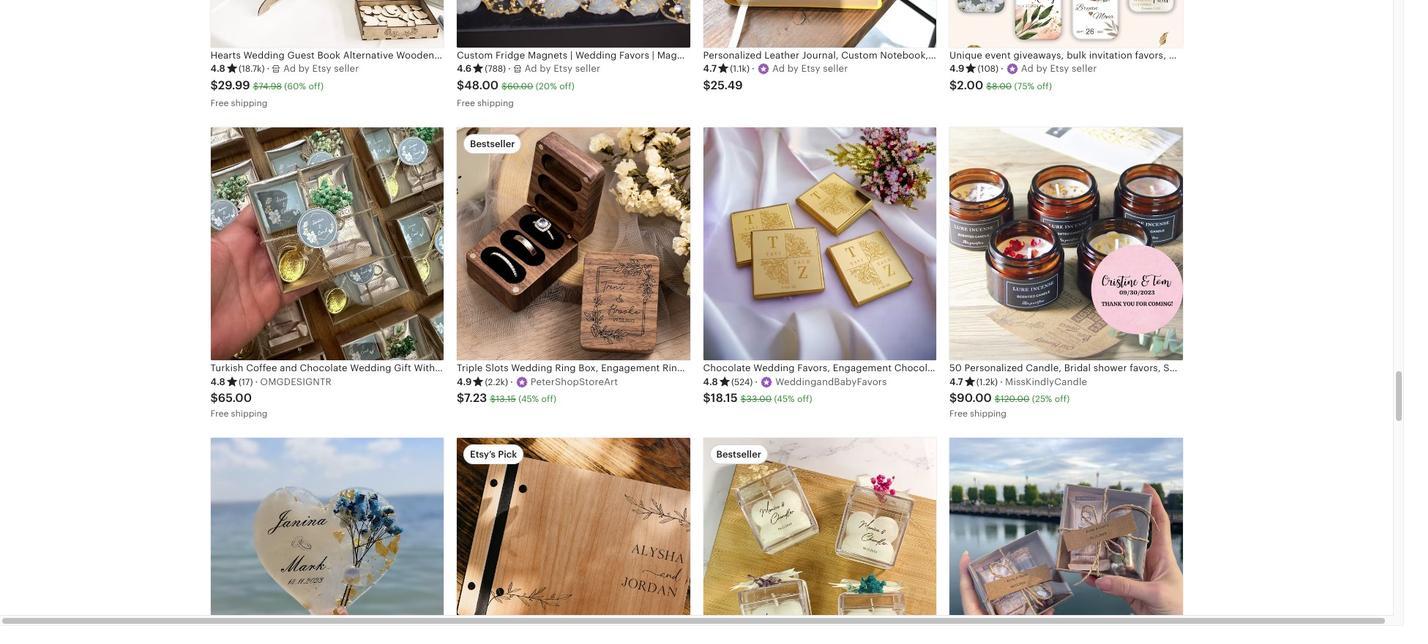 Task type: vqa. For each thing, say whether or not it's contained in the screenshot.
21.00 within Donuts print. Doughnuts. Illustration. Kitchen dec $ 21.00
no



Task type: locate. For each thing, give the bounding box(es) containing it.
1 seller from the left
[[334, 63, 359, 74]]

off) right the (20%
[[560, 81, 575, 91]]

4.9
[[950, 63, 965, 74], [457, 376, 472, 387]]

· right (1.1k)
[[752, 63, 755, 74]]

4.8
[[211, 63, 225, 74], [211, 376, 225, 387], [703, 376, 718, 387]]

4.7 up the $ 25.49
[[703, 63, 717, 74]]

a d b y etsy seller up (75%
[[1021, 63, 1097, 74]]

1 vertical spatial 4.7
[[950, 376, 963, 387]]

2 d from the left
[[531, 63, 537, 74]]

a up (60%
[[283, 63, 290, 74]]

2 seller from the left
[[575, 63, 600, 74]]

d up the (20%
[[531, 63, 537, 74]]

(45% inside $ 7.23 $ 13.15 (45% off)
[[519, 394, 539, 404]]

b up the (20%
[[540, 63, 546, 74]]

free for 29.99
[[211, 98, 229, 108]]

1 horizontal spatial 4.7
[[950, 376, 963, 387]]

free inside $ 29.99 $ 74.98 (60% off) free shipping
[[211, 98, 229, 108]]

1 a d b y etsy seller from the left
[[283, 63, 359, 74]]

shipping down '48.00'
[[477, 98, 514, 108]]

(17)
[[239, 377, 253, 387]]

1 a from the left
[[283, 63, 290, 74]]

y down personalized leather journal, custom notebook, leather notebook, family planner notebook, journal book, unique birthday gifts image
[[794, 63, 799, 74]]

(1.1k)
[[730, 64, 750, 74]]

off) for 18.15
[[797, 394, 812, 404]]

13.15
[[496, 394, 516, 404]]

0 horizontal spatial 4.7
[[703, 63, 717, 74]]

4.8 up 18.15
[[703, 376, 718, 387]]

shipping for 48.00
[[477, 98, 514, 108]]

a d b y etsy seller for 48.00
[[525, 63, 600, 74]]

free down 90.00
[[950, 409, 968, 419]]

etsy down personalized leather journal, custom notebook, leather notebook, family planner notebook, journal book, unique birthday gifts image
[[801, 63, 820, 74]]

(45%
[[519, 394, 539, 404], [774, 394, 795, 404]]

a up (75%
[[1021, 63, 1028, 74]]

a up 60.00
[[525, 63, 531, 74]]

off) inside $ 7.23 $ 13.15 (45% off)
[[542, 394, 557, 404]]

mini candles favors wedding gifts for guests bubble cube candle wedding favor in bulk gift ideas for engagement with transparent label image
[[703, 438, 936, 626]]

33.00
[[746, 394, 772, 404]]

4 y from the left
[[1042, 63, 1048, 74]]

4.9 for 7.23
[[457, 376, 472, 387]]

off) inside $ 90.00 $ 120.00 (25% off) free shipping
[[1055, 394, 1070, 404]]

free inside $ 48.00 $ 60.00 (20% off) free shipping
[[457, 98, 475, 108]]

2 y from the left
[[546, 63, 551, 74]]

shipping for 90.00
[[970, 409, 1007, 419]]

b for 2.00
[[1036, 63, 1043, 74]]

shipping inside $ 90.00 $ 120.00 (25% off) free shipping
[[970, 409, 1007, 419]]

0 vertical spatial 4.9
[[950, 63, 965, 74]]

1 d from the left
[[290, 63, 296, 74]]

off) right (60%
[[309, 81, 324, 91]]

wedding guestbook, personalized wooden guest book perfect for wedding, photobooth, photo album, wedding album image
[[457, 438, 690, 626]]

8.00
[[992, 81, 1012, 91]]

etsy up the (20%
[[554, 63, 573, 74]]

4.7 for (1.1k)
[[703, 63, 717, 74]]

a d b y etsy seller
[[283, 63, 359, 74], [525, 63, 600, 74], [772, 63, 848, 74], [1021, 63, 1097, 74]]

· right (17)
[[255, 376, 258, 387]]

4 b from the left
[[1036, 63, 1043, 74]]

seller
[[334, 63, 359, 74], [575, 63, 600, 74], [823, 63, 848, 74], [1072, 63, 1097, 74]]

1 horizontal spatial 4.9
[[950, 63, 965, 74]]

· right (524)
[[755, 376, 758, 387]]

shipping down 29.99
[[231, 98, 268, 108]]

0 vertical spatial 4.7
[[703, 63, 717, 74]]

a for 2.00
[[1021, 63, 1028, 74]]

4 a d b y etsy seller from the left
[[1021, 63, 1097, 74]]

2.00
[[957, 78, 984, 92]]

2 b from the left
[[540, 63, 546, 74]]

y up (60%
[[304, 63, 310, 74]]

· right (18.7k)
[[267, 63, 270, 74]]

off) down weddingandbabyfavors
[[797, 394, 812, 404]]

bestseller down $ 48.00 $ 60.00 (20% off) free shipping
[[470, 138, 515, 149]]

4.8 up 29.99
[[211, 63, 225, 74]]

1 horizontal spatial (45%
[[774, 394, 795, 404]]

y for 29.99
[[304, 63, 310, 74]]

y up $ 2.00 $ 8.00 (75% off)
[[1042, 63, 1048, 74]]

(1.2k)
[[977, 377, 998, 387]]

bestseller for mini candles favors wedding gifts for guests bubble cube candle wedding favor in bulk gift ideas for engagement with transparent label image
[[716, 449, 761, 460]]

·
[[267, 63, 270, 74], [508, 63, 511, 74], [752, 63, 755, 74], [1001, 63, 1004, 74], [255, 376, 258, 387], [510, 376, 513, 387], [755, 376, 758, 387], [1000, 376, 1003, 387]]

seller for 2.00
[[1072, 63, 1097, 74]]

bestseller link
[[703, 438, 936, 626]]

a right (1.1k)
[[772, 63, 779, 74]]

shipping inside $ 29.99 $ 74.98 (60% off) free shipping
[[231, 98, 268, 108]]

free for 48.00
[[457, 98, 475, 108]]

0 horizontal spatial bestseller
[[470, 138, 515, 149]]

y for 2.00
[[1042, 63, 1048, 74]]

2 etsy from the left
[[554, 63, 573, 74]]

d
[[290, 63, 296, 74], [531, 63, 537, 74], [779, 63, 785, 74], [1028, 63, 1034, 74]]

free
[[211, 98, 229, 108], [457, 98, 475, 108], [211, 409, 229, 419], [950, 409, 968, 419]]

off) right (75%
[[1037, 81, 1052, 91]]

d for 2.00
[[1028, 63, 1034, 74]]

b up $ 2.00 $ 8.00 (75% off)
[[1036, 63, 1043, 74]]

$ inside $ 7.23 $ 13.15 (45% off)
[[490, 394, 496, 404]]

4 etsy from the left
[[1050, 63, 1069, 74]]

free for 90.00
[[950, 409, 968, 419]]

74.98
[[259, 81, 282, 91]]

d right (1.1k)
[[779, 63, 785, 74]]

4 seller from the left
[[1072, 63, 1097, 74]]

(60%
[[284, 81, 306, 91]]

off) for 29.99
[[309, 81, 324, 91]]

1 b from the left
[[299, 63, 305, 74]]

free down 65.00
[[211, 409, 229, 419]]

a d b y etsy seller up (60%
[[283, 63, 359, 74]]

(25%
[[1032, 394, 1053, 404]]

etsy down hearts wedding guest book alternative wooden drop box boho rustic fall winter spring summer wedding table decor personalized wedding gift image
[[312, 63, 331, 74]]

seller down custom fridge magnets | wedding favors | magnet set | engagement gift | wedding guest gifts | flower magnet favor for guest | baby shower image
[[575, 63, 600, 74]]

y up the (20%
[[546, 63, 551, 74]]

4.9 up 2.00
[[950, 63, 965, 74]]

etsy
[[312, 63, 331, 74], [554, 63, 573, 74], [801, 63, 820, 74], [1050, 63, 1069, 74]]

a d b y etsy seller up the (20%
[[525, 63, 600, 74]]

2 a d b y etsy seller from the left
[[525, 63, 600, 74]]

(20%
[[536, 81, 557, 91]]

1 vertical spatial 4.9
[[457, 376, 472, 387]]

4.7
[[703, 63, 717, 74], [950, 376, 963, 387]]

shipping down 90.00
[[970, 409, 1007, 419]]

omgdesigntr
[[260, 376, 332, 387]]

4 d from the left
[[1028, 63, 1034, 74]]

$ 29.99 $ 74.98 (60% off) free shipping
[[211, 78, 324, 108]]

d up (60%
[[290, 63, 296, 74]]

bestseller
[[470, 138, 515, 149], [716, 449, 761, 460]]

shipping inside $ 48.00 $ 60.00 (20% off) free shipping
[[477, 98, 514, 108]]

y
[[304, 63, 310, 74], [546, 63, 551, 74], [794, 63, 799, 74], [1042, 63, 1048, 74]]

4.8 for 65.00
[[211, 376, 225, 387]]

4.7 up 90.00
[[950, 376, 963, 387]]

60.00
[[507, 81, 533, 91]]

a
[[283, 63, 290, 74], [525, 63, 531, 74], [772, 63, 779, 74], [1021, 63, 1028, 74]]

1 horizontal spatial bestseller
[[716, 449, 761, 460]]

(45% inside the $ 18.15 $ 33.00 (45% off)
[[774, 394, 795, 404]]

shipping
[[231, 98, 268, 108], [477, 98, 514, 108], [231, 409, 268, 419], [970, 409, 1007, 419]]

b right (1.1k)
[[788, 63, 794, 74]]

d for 48.00
[[531, 63, 537, 74]]

off) down the petershopstoreart on the bottom of the page
[[542, 394, 557, 404]]

d up (75%
[[1028, 63, 1034, 74]]

29.99
[[218, 78, 250, 92]]

0 horizontal spatial (45%
[[519, 394, 539, 404]]

$ inside $ 65.00 free shipping
[[211, 391, 218, 405]]

seller down unique event giveaways, bulk invitation favors, personalized bottle opener, custom design magnets, event souvenirs, customized keepsakes, image
[[1072, 63, 1097, 74]]

petershopstoreart
[[531, 376, 618, 387]]

unique event giveaways, bulk invitation favors, personalized bottle opener, custom design magnets, event souvenirs, customized keepsakes, image
[[950, 0, 1183, 48]]

b up (60%
[[299, 63, 305, 74]]

0 horizontal spatial 4.9
[[457, 376, 472, 387]]

4.8 up 65.00
[[211, 376, 225, 387]]

shipping inside $ 65.00 free shipping
[[231, 409, 268, 419]]

a d b y etsy seller for 29.99
[[283, 63, 359, 74]]

25.49
[[711, 78, 743, 92]]

1 vertical spatial bestseller
[[716, 449, 761, 460]]

(45% right 13.15
[[519, 394, 539, 404]]

off) inside $ 2.00 $ 8.00 (75% off)
[[1037, 81, 1052, 91]]

off)
[[309, 81, 324, 91], [560, 81, 575, 91], [1037, 81, 1052, 91], [542, 394, 557, 404], [797, 394, 812, 404], [1055, 394, 1070, 404]]

2 (45% from the left
[[774, 394, 795, 404]]

seller down personalized leather journal, custom notebook, leather notebook, family planner notebook, journal book, unique birthday gifts image
[[823, 63, 848, 74]]

etsy for 2.00
[[1050, 63, 1069, 74]]

1 y from the left
[[304, 63, 310, 74]]

free inside $ 90.00 $ 120.00 (25% off) free shipping
[[950, 409, 968, 419]]

$
[[211, 78, 218, 92], [457, 78, 464, 92], [703, 78, 711, 92], [950, 78, 957, 92], [253, 81, 259, 91], [502, 81, 507, 91], [986, 81, 992, 91], [211, 391, 218, 405], [457, 391, 464, 405], [703, 391, 711, 405], [950, 391, 957, 405], [490, 394, 496, 404], [741, 394, 746, 404], [995, 394, 1001, 404]]

a d b y etsy seller down personalized leather journal, custom notebook, leather notebook, family planner notebook, journal book, unique birthday gifts image
[[772, 63, 848, 74]]

b
[[299, 63, 305, 74], [540, 63, 546, 74], [788, 63, 794, 74], [1036, 63, 1043, 74]]

1 (45% from the left
[[519, 394, 539, 404]]

18.15
[[711, 391, 738, 405]]

· right (108)
[[1001, 63, 1004, 74]]

seller down hearts wedding guest book alternative wooden drop box boho rustic fall winter spring summer wedding table decor personalized wedding gift image
[[334, 63, 359, 74]]

off) inside $ 48.00 $ 60.00 (20% off) free shipping
[[560, 81, 575, 91]]

etsy down unique event giveaways, bulk invitation favors, personalized bottle opener, custom design magnets, event souvenirs, customized keepsakes, image
[[1050, 63, 1069, 74]]

off) inside the $ 18.15 $ 33.00 (45% off)
[[797, 394, 812, 404]]

shipping down 65.00
[[231, 409, 268, 419]]

3 a from the left
[[772, 63, 779, 74]]

etsy's
[[470, 449, 496, 460]]

(45% right 33.00
[[774, 394, 795, 404]]

off) inside $ 29.99 $ 74.98 (60% off) free shipping
[[309, 81, 324, 91]]

4 a from the left
[[1021, 63, 1028, 74]]

off) right the "(25%"
[[1055, 394, 1070, 404]]

2 a from the left
[[525, 63, 531, 74]]

$ 2.00 $ 8.00 (75% off)
[[950, 78, 1052, 92]]

free down 29.99
[[211, 98, 229, 108]]

4.6
[[457, 63, 472, 74]]

seller for 29.99
[[334, 63, 359, 74]]

0 vertical spatial bestseller
[[470, 138, 515, 149]]

weddingandbabyfavors
[[776, 376, 887, 387]]

1 etsy from the left
[[312, 63, 331, 74]]

bestseller down 18.15
[[716, 449, 761, 460]]

$ 90.00 $ 120.00 (25% off) free shipping
[[950, 391, 1070, 419]]

free down '48.00'
[[457, 98, 475, 108]]

· right "(2.2k)"
[[510, 376, 513, 387]]

· right the (788)
[[508, 63, 511, 74]]

4.9 up 7.23
[[457, 376, 472, 387]]



Task type: describe. For each thing, give the bounding box(es) containing it.
90.00
[[957, 391, 992, 405]]

3 seller from the left
[[823, 63, 848, 74]]

turkish coffee and chocolate wedding gift with hürrem spoon, special day guest gifts, engagement memories,spoon coffee chocolate gifts image
[[211, 127, 444, 361]]

b for 29.99
[[299, 63, 305, 74]]

misskindlycandle
[[1005, 376, 1087, 387]]

48.00
[[464, 78, 499, 92]]

· omgdesigntr
[[255, 376, 332, 387]]

personalized magnet favor, epoxy magnet, engagement gift, bridal shower favors,dried flower magnet for guest,wedding gifts,wedding magnet image
[[211, 438, 444, 626]]

· for (524)
[[755, 376, 758, 387]]

120.00
[[1001, 394, 1030, 404]]

(45% for 18.15
[[774, 394, 795, 404]]

(75%
[[1015, 81, 1035, 91]]

3 d from the left
[[779, 63, 785, 74]]

a d b y etsy seller for 2.00
[[1021, 63, 1097, 74]]

$ 48.00 $ 60.00 (20% off) free shipping
[[457, 78, 575, 108]]

off) for 48.00
[[560, 81, 575, 91]]

· for (18.7k)
[[267, 63, 270, 74]]

$ 18.15 $ 33.00 (45% off)
[[703, 391, 812, 405]]

· right (1.2k)
[[1000, 376, 1003, 387]]

bestseller for triple slots wedding ring box, engagement ring box personalized, wooden ring box for wedding ceremony, ring bearer box, anniversary gifts image
[[470, 138, 515, 149]]

(18.7k)
[[239, 64, 265, 74]]

· for (788)
[[508, 63, 511, 74]]

(2.2k)
[[485, 377, 508, 387]]

7.23
[[464, 391, 487, 405]]

(524)
[[731, 377, 753, 387]]

(45% for 7.23
[[519, 394, 539, 404]]

$ inside the $ 18.15 $ 33.00 (45% off)
[[741, 394, 746, 404]]

$ inside $ 2.00 $ 8.00 (75% off)
[[986, 81, 992, 91]]

4.7 for (1.2k)
[[950, 376, 963, 387]]

personalized leather journal, custom notebook, leather notebook, family planner notebook, journal book, unique birthday gifts image
[[703, 0, 936, 48]]

free inside $ 65.00 free shipping
[[211, 409, 229, 419]]

$ 25.49
[[703, 78, 743, 92]]

· for (2.2k)
[[510, 376, 513, 387]]

a for 29.99
[[283, 63, 290, 74]]

50 personalized candle, bridal shower favors, super cute gift idea, wedding guest gifts bulk, baby shower gift, 100 soy wax, made in usa image
[[950, 127, 1183, 361]]

triple slots wedding ring box, engagement ring box personalized, wooden ring box for wedding ceremony, ring bearer box, anniversary gifts image
[[457, 127, 690, 361]]

(788)
[[485, 64, 506, 74]]

· misskindlycandle
[[1000, 376, 1087, 387]]

hearts wedding guest book alternative wooden drop box boho rustic fall winter spring summer wedding table decor personalized wedding gift image
[[211, 0, 444, 48]]

4.8 for 29.99
[[211, 63, 225, 74]]

etsy's pick link
[[457, 438, 690, 626]]

3 b from the left
[[788, 63, 794, 74]]

chocolate wedding favors, engagement chocolate, wedding favours, personalized chocolate, wedding favours image
[[703, 127, 936, 361]]

off) for 7.23
[[542, 394, 557, 404]]

3 y from the left
[[794, 63, 799, 74]]

$ 7.23 $ 13.15 (45% off)
[[457, 391, 557, 405]]

b for 48.00
[[540, 63, 546, 74]]

· for (1.1k)
[[752, 63, 755, 74]]

pick
[[498, 449, 517, 460]]

etsy for 29.99
[[312, 63, 331, 74]]

65.00
[[218, 391, 252, 405]]

custom fridge magnets | wedding favors | magnet set | engagement gift | wedding guest gifts | flower magnet favor for guest | baby shower image
[[457, 0, 690, 48]]

$ 65.00 free shipping
[[211, 391, 268, 419]]

4.9 for 2.00
[[950, 63, 965, 74]]

etsy for 48.00
[[554, 63, 573, 74]]

off) for 90.00
[[1055, 394, 1070, 404]]

coffee and chocolate favors for guests, turkish coffee, wedding and bridal shower gifts, baby shower favors,wedding favors for guest in bulk image
[[950, 438, 1183, 626]]

y for 48.00
[[546, 63, 551, 74]]

off) for 2.00
[[1037, 81, 1052, 91]]

· for (108)
[[1001, 63, 1004, 74]]

a for 48.00
[[525, 63, 531, 74]]

seller for 48.00
[[575, 63, 600, 74]]

etsy's pick
[[470, 449, 517, 460]]

3 etsy from the left
[[801, 63, 820, 74]]

3 a d b y etsy seller from the left
[[772, 63, 848, 74]]

(108)
[[978, 64, 999, 74]]

d for 29.99
[[290, 63, 296, 74]]

shipping for 29.99
[[231, 98, 268, 108]]



